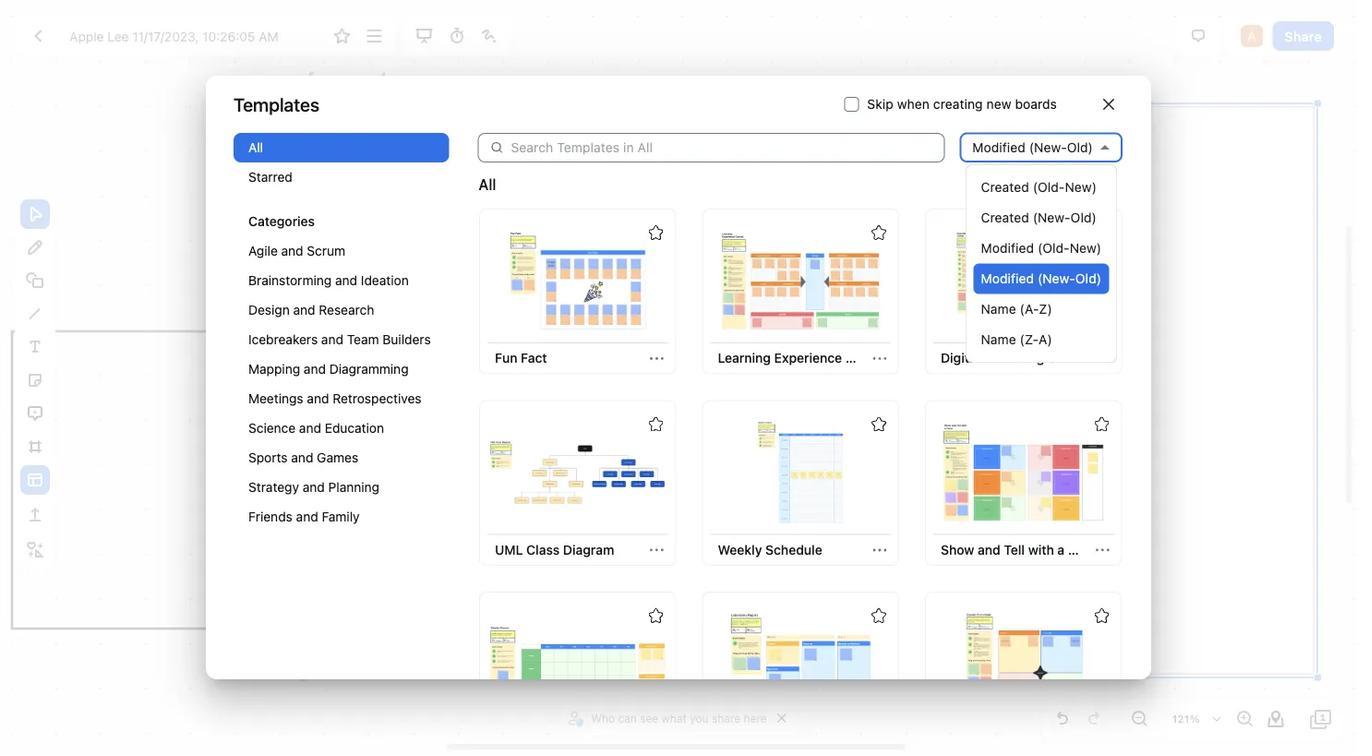 Task type: describe. For each thing, give the bounding box(es) containing it.
what
[[661, 712, 687, 725]]

card for template laboratory report element
[[702, 592, 899, 755]]

new
[[987, 96, 1011, 112]]

share button
[[1273, 21, 1334, 51]]

thumbnail for show and tell with a twist image
[[935, 420, 1111, 524]]

Document name text field
[[56, 21, 324, 51]]

z)
[[1039, 301, 1052, 317]]

and for sports
[[291, 450, 313, 465]]

boards
[[1015, 96, 1057, 112]]

sports
[[248, 450, 288, 465]]

star this whiteboard image inside card for template weekly planner element
[[648, 608, 663, 623]]

created (old-new) option
[[974, 172, 1109, 203]]

with
[[1028, 542, 1054, 557]]

uml class diagram button
[[487, 535, 621, 565]]

more options for weekly schedule image
[[872, 543, 886, 557]]

undo image
[[1052, 708, 1074, 730]]

science
[[248, 420, 296, 436]]

creating
[[933, 96, 983, 112]]

fun fact
[[494, 351, 547, 366]]

thumbnail for weekly planner image
[[489, 612, 665, 715]]

twist
[[1068, 542, 1100, 557]]

uml
[[494, 542, 523, 557]]

class
[[526, 542, 559, 557]]

and for science
[[299, 420, 321, 436]]

rotate image
[[748, 132, 770, 154]]

star this whiteboard image inside the card for template cynefin framework element
[[1094, 608, 1109, 623]]

strategy and planning
[[248, 479, 379, 495]]

modified for "modified (new-old)" popup button
[[972, 140, 1026, 155]]

and for meetings
[[307, 391, 329, 406]]

16:9 button
[[682, 128, 734, 158]]

card for template weekly planner element
[[479, 592, 676, 755]]

show
[[940, 542, 974, 557]]

learning experience canvas button
[[710, 344, 890, 373]]

more options for fun fact image
[[650, 352, 663, 365]]

weekly schedule
[[717, 542, 822, 557]]

design and research
[[248, 302, 374, 317]]

and for design
[[293, 302, 315, 317]]

(a-
[[1020, 301, 1039, 317]]

ideation
[[361, 273, 409, 288]]

mapping
[[248, 361, 300, 376]]

and for friends
[[296, 509, 318, 524]]

comment panel image
[[1187, 25, 1209, 47]]

old) for created (new-old) option
[[1071, 210, 1097, 225]]

brainstorming and ideation
[[248, 273, 409, 288]]

16:9
[[693, 135, 723, 151]]

card for template cynefin framework element
[[925, 592, 1122, 755]]

templates image
[[24, 469, 46, 491]]

modified for modified (old-new) 'option'
[[981, 240, 1034, 256]]

all inside categories 'element'
[[248, 140, 263, 155]]

design
[[248, 302, 290, 317]]

digital marketing canvas
[[940, 351, 1092, 366]]

name (a-z)
[[981, 301, 1052, 317]]

new) for modified (old-new)
[[1070, 240, 1102, 256]]

more options for show and tell with a twist image
[[1095, 543, 1109, 557]]

thumbnail for fun fact image
[[489, 229, 665, 332]]

agile and scrum
[[248, 243, 345, 258]]

modified (new-old) for modified (new-old) option
[[981, 271, 1102, 286]]

digital
[[940, 351, 979, 366]]

digital marketing canvas button
[[933, 344, 1092, 373]]

created for created (new-old)
[[981, 210, 1029, 225]]

and for icebreakers
[[321, 332, 343, 347]]

star this whiteboard image left more options icon
[[331, 25, 353, 47]]

builders
[[383, 332, 431, 347]]

templates
[[234, 93, 319, 115]]

laser image
[[478, 25, 500, 47]]

more image
[[910, 132, 933, 154]]

fun
[[494, 351, 517, 366]]

created for created (old-new)
[[981, 180, 1029, 195]]

learning experience canvas
[[717, 351, 890, 366]]

agile
[[248, 243, 278, 258]]

scrum
[[307, 243, 345, 258]]

hide frame element
[[824, 128, 853, 158]]

all element
[[477, 207, 1124, 755]]

modified (old-new)
[[981, 240, 1102, 256]]

education
[[325, 420, 384, 436]]

(old- for created
[[1033, 180, 1065, 195]]

(new- for created (new-old) option
[[1033, 210, 1071, 225]]

modified (old-new) option
[[974, 233, 1109, 264]]

planning
[[328, 479, 379, 495]]

thumbnail for cynefin framework image
[[935, 612, 1111, 715]]

zoom out image
[[1128, 708, 1150, 730]]

new) for created (old-new)
[[1065, 180, 1097, 195]]

all status
[[479, 173, 496, 196]]

marketing
[[983, 351, 1044, 366]]

and for mapping
[[304, 361, 326, 376]]

share
[[1285, 28, 1322, 44]]

mapping and diagramming
[[248, 361, 409, 376]]

more options for uml class diagram image
[[650, 543, 663, 557]]

created (new-old) option
[[974, 203, 1109, 233]]

retrospectives
[[333, 391, 422, 406]]

(old- for modified
[[1038, 240, 1070, 256]]

name (z-a) option
[[974, 325, 1109, 355]]

diagram
[[563, 542, 614, 557]]

skip
[[867, 96, 894, 112]]

dashboard image
[[27, 25, 49, 47]]

canvas for learning experience canvas
[[845, 351, 890, 366]]



Task type: locate. For each thing, give the bounding box(es) containing it.
and up friends and family
[[303, 479, 325, 495]]

zoom in image
[[1233, 708, 1256, 730]]

tell
[[1003, 542, 1024, 557]]

star this whiteboard image inside card for template uml class diagram element
[[648, 417, 663, 431]]

created (old-new)
[[981, 180, 1097, 195]]

card for template learning experience canvas element
[[702, 208, 899, 374]]

thumbnail for laboratory report image
[[712, 612, 888, 715]]

share
[[712, 712, 741, 725]]

and up the meetings and retrospectives
[[304, 361, 326, 376]]

2 name from the top
[[981, 332, 1016, 347]]

1 vertical spatial modified (new-old)
[[981, 271, 1102, 286]]

and up mapping and diagramming
[[321, 332, 343, 347]]

1 created from the top
[[981, 180, 1029, 195]]

%
[[1190, 713, 1200, 725]]

modified (new-old) for "modified (new-old)" popup button
[[972, 140, 1093, 155]]

2 created from the top
[[981, 210, 1029, 225]]

card for template uml class diagram element
[[479, 400, 676, 566]]

0 vertical spatial all
[[248, 140, 263, 155]]

modified (new-old) up created (old-new)
[[972, 140, 1093, 155]]

hide frame image
[[827, 132, 850, 154]]

name (z-a)
[[981, 332, 1052, 347]]

1 vertical spatial created
[[981, 210, 1029, 225]]

Search Templates in All text field
[[511, 133, 945, 162]]

card for template fun fact element
[[479, 208, 676, 374]]

modified down created (new-old) at the right
[[981, 240, 1034, 256]]

modified inside popup button
[[972, 140, 1026, 155]]

experience
[[774, 351, 842, 366]]

star this whiteboard image inside card for template laboratory report element
[[871, 608, 886, 623]]

0 vertical spatial (old-
[[1033, 180, 1065, 195]]

1 name from the top
[[981, 301, 1016, 317]]

star this whiteboard image inside card for template show and tell with a twist element
[[1094, 417, 1109, 431]]

new) up created (new-old) option
[[1065, 180, 1097, 195]]

name
[[981, 301, 1016, 317], [981, 332, 1016, 347]]

more options image
[[363, 25, 386, 47]]

1 horizontal spatial all
[[479, 176, 496, 193]]

and right agile on the top left of the page
[[281, 243, 303, 258]]

star this whiteboard image
[[648, 225, 663, 240], [871, 225, 886, 240], [648, 417, 663, 431], [871, 417, 886, 431], [871, 608, 886, 623]]

research
[[319, 302, 374, 317]]

rotate element
[[744, 128, 774, 158]]

modified
[[972, 140, 1026, 155], [981, 240, 1034, 256], [981, 271, 1034, 286]]

and left tell
[[977, 542, 1000, 557]]

2 vertical spatial old)
[[1075, 271, 1102, 286]]

created (new-old)
[[981, 210, 1097, 225]]

see
[[640, 712, 658, 725]]

modified for modified (new-old) option
[[981, 271, 1034, 286]]

and for brainstorming
[[335, 273, 357, 288]]

new) down created (new-old) option
[[1070, 240, 1102, 256]]

121 %
[[1172, 713, 1200, 725]]

modified (new-old)
[[972, 140, 1093, 155], [981, 271, 1102, 286]]

and for strategy
[[303, 479, 325, 495]]

brainstorming
[[248, 273, 332, 288]]

pages image
[[1310, 708, 1332, 730]]

fun fact button
[[487, 344, 554, 373]]

thumbnail for weekly schedule image
[[712, 420, 888, 524]]

(old- inside 'option'
[[1038, 240, 1070, 256]]

canvas right experience at the right of page
[[845, 351, 890, 366]]

when
[[897, 96, 930, 112]]

lock element
[[865, 128, 895, 158]]

who
[[591, 712, 615, 725]]

star this whiteboard image for learning experience canvas
[[871, 225, 886, 240]]

thumbnail for digital marketing canvas image
[[935, 229, 1111, 332]]

0 vertical spatial (new-
[[1029, 140, 1067, 155]]

name (a-z) option
[[974, 294, 1109, 325]]

diagramming
[[329, 361, 409, 376]]

(z-
[[1020, 332, 1039, 347]]

icebreakers and team builders
[[248, 332, 431, 347]]

you
[[690, 712, 709, 725]]

star this whiteboard image for weekly schedule
[[871, 417, 886, 431]]

0 vertical spatial name
[[981, 301, 1016, 317]]

meetings and retrospectives
[[248, 391, 422, 406]]

modified inside option
[[981, 271, 1034, 286]]

can
[[618, 712, 637, 725]]

show and tell with a twist
[[940, 542, 1100, 557]]

(new- down created (old-new) option
[[1033, 210, 1071, 225]]

(old- inside option
[[1033, 180, 1065, 195]]

a
[[1057, 542, 1064, 557]]

(new- for modified (new-old) option
[[1038, 271, 1075, 286]]

(new-
[[1029, 140, 1067, 155], [1033, 210, 1071, 225], [1038, 271, 1075, 286]]

timer image
[[446, 25, 468, 47]]

a)
[[1039, 332, 1052, 347]]

created up created (new-old) at the right
[[981, 180, 1029, 195]]

sports and games
[[248, 450, 358, 465]]

present image
[[413, 25, 435, 47]]

meetings
[[248, 391, 303, 406]]

more options for digital marketing canvas image
[[1095, 352, 1109, 365]]

star this whiteboard image down more options for show and tell with a twist image
[[1094, 608, 1109, 623]]

modified up name (a-z)
[[981, 271, 1034, 286]]

lock image
[[869, 132, 891, 154]]

skip when creating new boards
[[867, 96, 1057, 112]]

(new- up created (old-new) option
[[1029, 140, 1067, 155]]

modified (new-old) down modified (old-new) 'option'
[[981, 271, 1102, 286]]

and for agile
[[281, 243, 303, 258]]

card for template show and tell with a twist element
[[925, 400, 1122, 566]]

0 vertical spatial modified (new-old)
[[972, 140, 1093, 155]]

1 vertical spatial new)
[[1070, 240, 1102, 256]]

(new- for "modified (new-old)" popup button
[[1029, 140, 1067, 155]]

star this whiteboard image down more options for uml class diagram icon
[[648, 608, 663, 623]]

0 horizontal spatial all
[[248, 140, 263, 155]]

modified (new-old) option
[[974, 264, 1109, 294]]

121
[[1172, 713, 1190, 725]]

modified inside 'option'
[[981, 240, 1034, 256]]

1 vertical spatial all
[[479, 176, 496, 193]]

0 vertical spatial old)
[[1067, 140, 1093, 155]]

0 vertical spatial modified
[[972, 140, 1026, 155]]

1 canvas from the left
[[845, 351, 890, 366]]

star this whiteboard image down more options for digital marketing canvas "icon"
[[1094, 417, 1109, 431]]

and up sports and games
[[299, 420, 321, 436]]

2 vertical spatial (new-
[[1038, 271, 1075, 286]]

uml class diagram
[[494, 542, 614, 557]]

canvas down a)
[[1047, 351, 1092, 366]]

starred
[[248, 169, 293, 184]]

friends
[[248, 509, 293, 524]]

categories
[[248, 214, 315, 229]]

old) down created (old-new) option
[[1071, 210, 1097, 225]]

star this whiteboard image inside card for template fun fact element
[[648, 225, 663, 240]]

and up strategy and planning
[[291, 450, 313, 465]]

who can see what you share here
[[591, 712, 767, 725]]

and for show
[[977, 542, 1000, 557]]

and up science and education
[[307, 391, 329, 406]]

upload pdfs and images image
[[24, 504, 46, 526]]

and down 'brainstorming'
[[293, 302, 315, 317]]

1 horizontal spatial canvas
[[1047, 351, 1092, 366]]

team
[[347, 332, 379, 347]]

name up marketing
[[981, 332, 1016, 347]]

learning
[[717, 351, 770, 366]]

card for template digital marketing canvas element
[[925, 208, 1122, 374]]

icebreakers
[[248, 332, 318, 347]]

who can see what you share here button
[[565, 704, 772, 732]]

all
[[248, 140, 263, 155], [479, 176, 496, 193]]

2 canvas from the left
[[1047, 351, 1092, 366]]

(old- up created (new-old) option
[[1033, 180, 1065, 195]]

science and education
[[248, 420, 384, 436]]

more options for learning experience canvas image
[[872, 352, 886, 365]]

name inside name (a-z) "option"
[[981, 301, 1016, 317]]

old) down modified (old-new) 'option'
[[1075, 271, 1102, 286]]

here
[[744, 712, 767, 725]]

old) for modified (new-old) option
[[1075, 271, 1102, 286]]

and inside button
[[977, 542, 1000, 557]]

(new- up z) at the top of the page
[[1038, 271, 1075, 286]]

new)
[[1065, 180, 1097, 195], [1070, 240, 1102, 256]]

star this whiteboard image
[[331, 25, 353, 47], [1094, 417, 1109, 431], [648, 608, 663, 623], [1094, 608, 1109, 623]]

and up research
[[335, 273, 357, 288]]

0 vertical spatial new)
[[1065, 180, 1097, 195]]

games
[[317, 450, 358, 465]]

fact
[[520, 351, 547, 366]]

2 vertical spatial modified
[[981, 271, 1034, 286]]

name for name (z-a)
[[981, 332, 1016, 347]]

categories element
[[234, 133, 449, 550]]

new) inside modified (old-new) 'option'
[[1070, 240, 1102, 256]]

created down created (old-new)
[[981, 210, 1029, 225]]

name inside option
[[981, 332, 1016, 347]]

list box
[[966, 164, 1117, 363]]

canvas inside "button"
[[1047, 351, 1092, 366]]

(old- down created (new-old) option
[[1038, 240, 1070, 256]]

canvas
[[845, 351, 890, 366], [1047, 351, 1092, 366]]

thumbnail for learning experience canvas image
[[712, 229, 888, 332]]

old) for "modified (new-old)" popup button
[[1067, 140, 1093, 155]]

schedule
[[765, 542, 822, 557]]

created
[[981, 180, 1029, 195], [981, 210, 1029, 225]]

1 vertical spatial (old-
[[1038, 240, 1070, 256]]

family
[[322, 509, 360, 524]]

and down strategy and planning
[[296, 509, 318, 524]]

old) up created (old-new) option
[[1067, 140, 1093, 155]]

old)
[[1067, 140, 1093, 155], [1071, 210, 1097, 225], [1075, 271, 1102, 286]]

weekly
[[717, 542, 762, 557]]

(new- inside popup button
[[1029, 140, 1067, 155]]

0 vertical spatial created
[[981, 180, 1029, 195]]

list box containing created (old-new)
[[966, 164, 1117, 363]]

more element
[[907, 128, 936, 158]]

star this whiteboard image for uml class diagram
[[648, 417, 663, 431]]

and
[[281, 243, 303, 258], [335, 273, 357, 288], [293, 302, 315, 317], [321, 332, 343, 347], [304, 361, 326, 376], [307, 391, 329, 406], [299, 420, 321, 436], [291, 450, 313, 465], [303, 479, 325, 495], [296, 509, 318, 524], [977, 542, 1000, 557]]

1 vertical spatial name
[[981, 332, 1016, 347]]

1 vertical spatial old)
[[1071, 210, 1097, 225]]

weekly schedule button
[[710, 535, 829, 565]]

created inside option
[[981, 180, 1029, 195]]

star this whiteboard image inside the 'card for template learning experience canvas' element
[[871, 225, 886, 240]]

strategy
[[248, 479, 299, 495]]

star this whiteboard image for fun fact
[[648, 225, 663, 240]]

created inside option
[[981, 210, 1029, 225]]

name for name (a-z)
[[981, 301, 1016, 317]]

modified (new-old) button
[[960, 118, 1123, 178]]

old) inside popup button
[[1067, 140, 1093, 155]]

card for template weekly schedule element
[[702, 400, 899, 566]]

modified (new-old) inside modified (new-old) option
[[981, 271, 1102, 286]]

0 horizontal spatial canvas
[[845, 351, 890, 366]]

(old-
[[1033, 180, 1065, 195], [1038, 240, 1070, 256]]

more tools image
[[24, 539, 46, 561]]

modified (new-old) inside "modified (new-old)" popup button
[[972, 140, 1093, 155]]

name left (a-
[[981, 301, 1016, 317]]

1 vertical spatial modified
[[981, 240, 1034, 256]]

show and tell with a twist button
[[933, 535, 1100, 565]]

canvas for digital marketing canvas
[[1047, 351, 1092, 366]]

modified down new
[[972, 140, 1026, 155]]

thumbnail for uml class diagram image
[[489, 420, 665, 524]]

friends and family
[[248, 509, 360, 524]]

new) inside created (old-new) option
[[1065, 180, 1097, 195]]

canvas inside button
[[845, 351, 890, 366]]

1 vertical spatial (new-
[[1033, 210, 1071, 225]]



Task type: vqa. For each thing, say whether or not it's contained in the screenshot.
the More options for Show and Tell with a Twist image in the right of the page
yes



